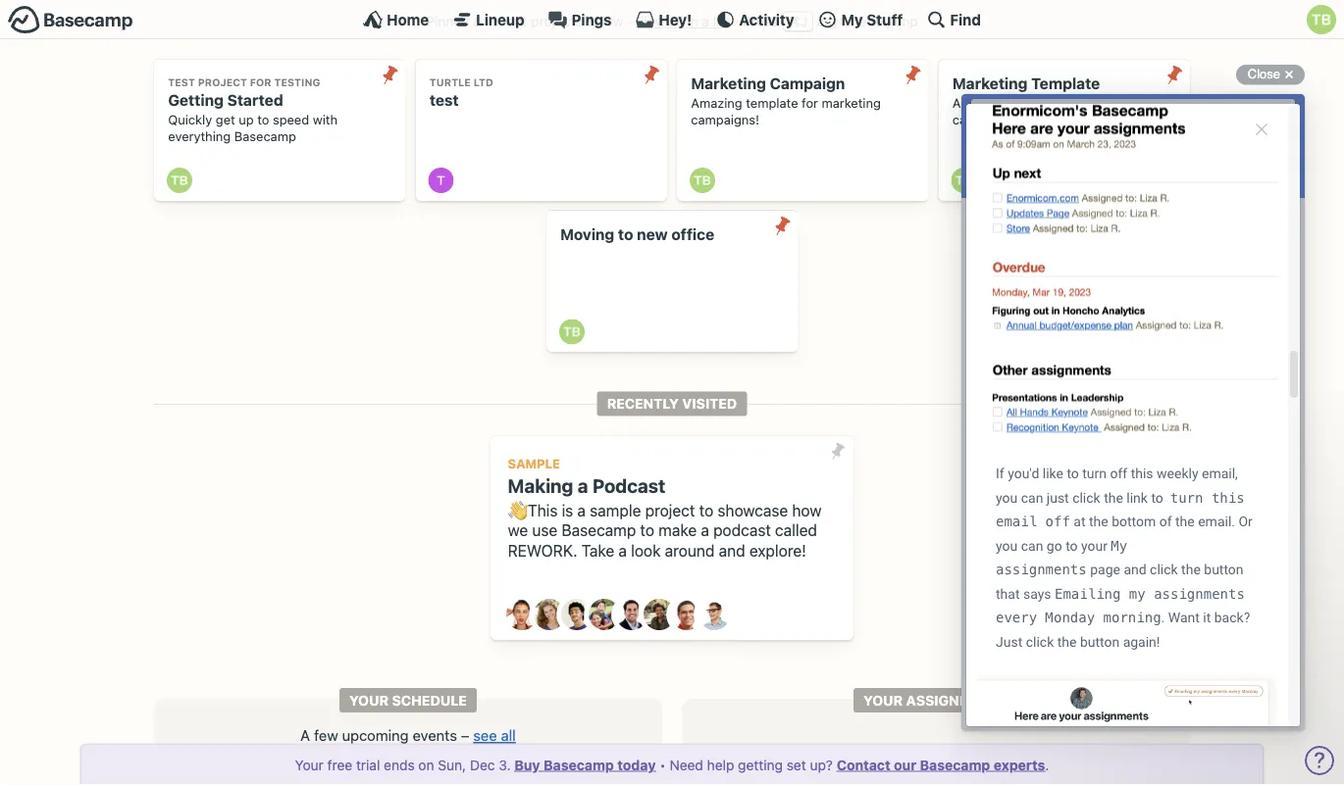 Task type: vqa. For each thing, say whether or not it's contained in the screenshot.
dos
no



Task type: describe. For each thing, give the bounding box(es) containing it.
campaign
[[770, 74, 845, 93]]

getting
[[738, 757, 783, 774]]

marketing for marketing template
[[953, 74, 1028, 93]]

marketing template amazing template for marketing campaigns!
[[953, 74, 1142, 127]]

see all link
[[473, 727, 516, 745]]

pings
[[572, 11, 612, 28]]

annie bryan image
[[506, 600, 538, 631]]

👋
[[508, 501, 524, 520]]

how
[[792, 501, 822, 520]]

showcase
[[718, 501, 788, 520]]

for for marketing campaign
[[802, 96, 818, 111]]

schedule
[[392, 693, 467, 709]]

getting
[[168, 91, 224, 109]]

3.
[[499, 757, 511, 774]]

up?
[[810, 757, 833, 774]]

moving to new office link
[[546, 211, 798, 352]]

sample
[[508, 457, 560, 472]]

lineup link
[[453, 10, 525, 29]]

–
[[461, 727, 469, 745]]

recent
[[487, 13, 527, 30]]

ltd
[[474, 76, 493, 88]]

template
[[1031, 74, 1100, 93]]

test
[[430, 91, 459, 109]]

marketing for campaign
[[822, 96, 881, 111]]

recently
[[607, 396, 679, 412]]

need
[[670, 757, 703, 774]]

to right my
[[871, 13, 883, 30]]

events
[[413, 727, 457, 745]]

terry image
[[428, 168, 454, 193]]

a left the "look"
[[619, 542, 627, 561]]

a
[[300, 727, 310, 745]]

your free trial ends on sun, dec  3. buy basecamp today • need help getting set up? contact our basecamp experts .
[[295, 757, 1049, 774]]

we
[[508, 522, 528, 540]]

your for your schedule
[[349, 693, 389, 709]]

buy basecamp today link
[[514, 757, 656, 774]]

· press
[[735, 13, 778, 30]]

contact our basecamp experts link
[[837, 757, 1045, 774]]

is
[[562, 501, 573, 520]]

tim burton image for test project for testing
[[167, 168, 192, 193]]

jennifer young image
[[589, 600, 620, 631]]

josh fiske image
[[616, 600, 648, 631]]

pinned
[[426, 13, 470, 30]]

home
[[387, 11, 429, 28]]

marketing for marketing campaign
[[691, 74, 766, 93]]

stuff
[[867, 11, 903, 28]]

trial
[[356, 757, 380, 774]]

.
[[1045, 757, 1049, 774]]

started
[[227, 91, 283, 109]]

project
[[645, 501, 695, 520]]

amazing for marketing template
[[953, 96, 1004, 111]]

basecamp right buy
[[544, 757, 614, 774]]

podcast
[[713, 522, 771, 540]]

moving to new office
[[560, 226, 714, 244]]

victor cooper image
[[699, 600, 730, 631]]

basecamp right our
[[920, 757, 990, 774]]

turtle ltd test
[[430, 76, 493, 109]]

testing
[[274, 76, 320, 88]]

a few upcoming events – see all
[[300, 727, 516, 745]]

press
[[743, 13, 778, 30]]

find button
[[927, 10, 981, 29]]

nicole katz image
[[644, 600, 675, 631]]

free
[[327, 757, 352, 774]]

find
[[950, 11, 981, 28]]

steve marsh image
[[671, 600, 703, 631]]

j
[[800, 13, 808, 30]]

my stuff button
[[818, 10, 903, 29]]

&
[[473, 13, 483, 30]]

tim burton image inside moving to new office link
[[559, 319, 585, 345]]

in
[[687, 13, 698, 30]]

cheryl walters image
[[534, 600, 565, 631]]

around
[[665, 542, 715, 561]]

template for template
[[1008, 96, 1060, 111]]

campaigns! for marketing campaign
[[691, 112, 759, 127]]

my
[[841, 11, 863, 28]]

explore!
[[749, 542, 806, 561]]

turtle
[[430, 76, 471, 88]]

sample
[[590, 501, 641, 520]]

list
[[713, 13, 731, 30]]

our
[[894, 757, 917, 774]]

activity
[[739, 11, 794, 28]]

project
[[198, 76, 247, 88]]

marketing for template
[[1083, 96, 1142, 111]]

assignments
[[906, 693, 1009, 709]]



Task type: locate. For each thing, give the bounding box(es) containing it.
making
[[508, 475, 573, 497]]

marketing inside marketing campaign amazing template for marketing campaigns!
[[691, 74, 766, 93]]

1 marketing from the left
[[691, 74, 766, 93]]

contact
[[837, 757, 891, 774]]

sample making a podcast 👋 this is a sample project to showcase how we use basecamp to make a podcast called rework. take a look around and explore!
[[508, 457, 822, 561]]

and
[[719, 542, 745, 561]]

tim burton image for marketing template
[[951, 168, 977, 193]]

up
[[239, 112, 254, 127]]

sun,
[[438, 757, 466, 774]]

2 horizontal spatial your
[[864, 693, 903, 709]]

0 horizontal spatial campaigns!
[[691, 112, 759, 127]]

make
[[659, 522, 697, 540]]

for inside test project for testing getting started quickly get up to speed with everything basecamp
[[250, 76, 271, 88]]

template down template
[[1008, 96, 1060, 111]]

for up started
[[250, 76, 271, 88]]

quickly
[[168, 112, 212, 127]]

test
[[168, 76, 195, 88]]

for inside marketing template amazing template for marketing campaigns!
[[1063, 96, 1080, 111]]

office
[[671, 226, 714, 244]]

on
[[418, 757, 434, 774]]

hey!
[[659, 11, 692, 28]]

2 template from the left
[[1008, 96, 1060, 111]]

main element
[[0, 0, 1344, 39]]

view
[[635, 13, 666, 30]]

few
[[314, 727, 338, 745]]

2 marketing from the left
[[1083, 96, 1142, 111]]

a right making
[[578, 475, 588, 497]]

marketing inside marketing campaign amazing template for marketing campaigns!
[[822, 96, 881, 111]]

basecamp inside sample making a podcast 👋 this is a sample project to showcase how we use basecamp to make a podcast called rework. take a look around and explore!
[[562, 522, 636, 540]]

2 campaigns! from the left
[[953, 112, 1021, 127]]

0 horizontal spatial marketing
[[822, 96, 881, 111]]

to
[[871, 13, 883, 30], [257, 112, 269, 127], [618, 226, 633, 244], [699, 501, 714, 520], [640, 522, 654, 540]]

0 horizontal spatial all
[[501, 727, 516, 745]]

1 horizontal spatial all
[[669, 13, 683, 30]]

switch accounts image
[[8, 5, 133, 35]]

set
[[787, 757, 806, 774]]

your down a
[[295, 757, 324, 774]]

moving
[[560, 226, 614, 244]]

basecamp up take
[[562, 522, 636, 540]]

1 vertical spatial all
[[501, 727, 516, 745]]

basecamp
[[234, 129, 296, 144], [562, 522, 636, 540], [544, 757, 614, 774], [920, 757, 990, 774]]

below
[[586, 13, 624, 30]]

1 amazing from the left
[[691, 96, 743, 111]]

hey! button
[[635, 10, 692, 29]]

cross small image
[[1278, 63, 1301, 86], [1278, 63, 1301, 86]]

⌘ j anytime to jump
[[788, 13, 918, 30]]

buy
[[514, 757, 540, 774]]

template inside marketing campaign amazing template for marketing campaigns!
[[746, 96, 798, 111]]

2 amazing from the left
[[953, 96, 1004, 111]]

pinned & recent projects below · view all in a list
[[426, 13, 731, 30]]

campaigns!
[[691, 112, 759, 127], [953, 112, 1021, 127]]

1 horizontal spatial your
[[349, 693, 389, 709]]

0 horizontal spatial your
[[295, 757, 324, 774]]

a right is
[[577, 501, 586, 520]]

speed
[[273, 112, 309, 127]]

1 campaigns! from the left
[[691, 112, 759, 127]]

for for marketing template
[[1063, 96, 1080, 111]]

my stuff
[[841, 11, 903, 28]]

1 horizontal spatial for
[[802, 96, 818, 111]]

campaigns! inside marketing campaign amazing template for marketing campaigns!
[[691, 112, 759, 127]]

1 horizontal spatial amazing
[[953, 96, 1004, 111]]

1 template from the left
[[746, 96, 798, 111]]

1 · from the left
[[627, 13, 631, 30]]

0 horizontal spatial marketing
[[691, 74, 766, 93]]

get
[[216, 112, 235, 127]]

marketing down campaign
[[822, 96, 881, 111]]

pings button
[[548, 10, 612, 29]]

marketing campaign amazing template for marketing campaigns!
[[691, 74, 881, 127]]

today
[[617, 757, 656, 774]]

a up around at the bottom of the page
[[701, 522, 709, 540]]

help
[[707, 757, 734, 774]]

your up upcoming
[[349, 693, 389, 709]]

amazing for marketing campaign
[[691, 96, 743, 111]]

0 horizontal spatial template
[[746, 96, 798, 111]]

1 horizontal spatial ·
[[735, 13, 739, 30]]

test project for testing getting started quickly get up to speed with everything basecamp
[[168, 76, 338, 144]]

to inside test project for testing getting started quickly get up to speed with everything basecamp
[[257, 112, 269, 127]]

marketing down list
[[691, 74, 766, 93]]

⌘
[[788, 13, 800, 30]]

your schedule
[[349, 693, 467, 709]]

template for campaign
[[746, 96, 798, 111]]

everything
[[168, 129, 231, 144]]

marketing inside marketing template amazing template for marketing campaigns!
[[1083, 96, 1142, 111]]

marketing
[[822, 96, 881, 111], [1083, 96, 1142, 111]]

1 horizontal spatial marketing
[[953, 74, 1028, 93]]

rework.
[[508, 542, 577, 561]]

·
[[627, 13, 631, 30], [735, 13, 739, 30]]

0 horizontal spatial for
[[250, 76, 271, 88]]

marketing down find
[[953, 74, 1028, 93]]

for inside marketing campaign amazing template for marketing campaigns!
[[802, 96, 818, 111]]

1 horizontal spatial campaigns!
[[953, 112, 1021, 127]]

your
[[349, 693, 389, 709], [864, 693, 903, 709], [295, 757, 324, 774]]

use
[[532, 522, 558, 540]]

jared davis image
[[561, 600, 593, 631]]

0 vertical spatial all
[[669, 13, 683, 30]]

home link
[[363, 10, 429, 29]]

a
[[702, 13, 709, 30], [578, 475, 588, 497], [577, 501, 586, 520], [701, 522, 709, 540], [619, 542, 627, 561]]

1 horizontal spatial template
[[1008, 96, 1060, 111]]

dec
[[470, 757, 495, 774]]

recently visited
[[607, 396, 737, 412]]

basecamp inside test project for testing getting started quickly get up to speed with everything basecamp
[[234, 129, 296, 144]]

tim burton image inside main element
[[1307, 5, 1336, 34]]

lineup
[[476, 11, 525, 28]]

basecamp down "up"
[[234, 129, 296, 144]]

amazing down list
[[691, 96, 743, 111]]

close
[[1248, 67, 1280, 81]]

amazing
[[691, 96, 743, 111], [953, 96, 1004, 111]]

marketing
[[691, 74, 766, 93], [953, 74, 1028, 93]]

close button
[[1236, 63, 1305, 86]]

with
[[313, 112, 338, 127]]

tim burton image for marketing campaign
[[690, 168, 715, 193]]

experts
[[994, 757, 1045, 774]]

amazing inside marketing campaign amazing template for marketing campaigns!
[[691, 96, 743, 111]]

visited
[[682, 396, 737, 412]]

1 horizontal spatial marketing
[[1083, 96, 1142, 111]]

a right in
[[702, 13, 709, 30]]

marketing inside marketing template amazing template for marketing campaigns!
[[953, 74, 1028, 93]]

campaigns! for marketing template
[[953, 112, 1021, 127]]

jump
[[887, 13, 918, 30]]

called
[[775, 522, 817, 540]]

for
[[250, 76, 271, 88], [802, 96, 818, 111], [1063, 96, 1080, 111]]

1 marketing from the left
[[822, 96, 881, 111]]

tim burton image
[[1307, 5, 1336, 34], [167, 168, 192, 193], [690, 168, 715, 193], [951, 168, 977, 193], [559, 319, 585, 345]]

template inside marketing template amazing template for marketing campaigns!
[[1008, 96, 1060, 111]]

anytime
[[817, 13, 867, 30]]

your for your assignments
[[864, 693, 903, 709]]

to right project
[[699, 501, 714, 520]]

all left in
[[669, 13, 683, 30]]

0 horizontal spatial ·
[[627, 13, 631, 30]]

amazing inside marketing template amazing template for marketing campaigns!
[[953, 96, 1004, 111]]

look
[[631, 542, 661, 561]]

your up contact
[[864, 693, 903, 709]]

· left "view"
[[627, 13, 631, 30]]

None submit
[[374, 59, 406, 91], [636, 59, 667, 91], [897, 59, 929, 91], [1159, 59, 1190, 91], [767, 211, 798, 242], [822, 436, 854, 468], [374, 59, 406, 91], [636, 59, 667, 91], [897, 59, 929, 91], [1159, 59, 1190, 91], [767, 211, 798, 242], [822, 436, 854, 468]]

activity link
[[716, 10, 794, 29]]

your assignments
[[864, 693, 1009, 709]]

upcoming
[[342, 727, 409, 745]]

all right see
[[501, 727, 516, 745]]

· right list
[[735, 13, 739, 30]]

template down campaign
[[746, 96, 798, 111]]

for down campaign
[[802, 96, 818, 111]]

campaigns! inside marketing template amazing template for marketing campaigns!
[[953, 112, 1021, 127]]

marketing down template
[[1083, 96, 1142, 111]]

new
[[637, 226, 668, 244]]

podcast
[[593, 475, 666, 497]]

0 horizontal spatial amazing
[[691, 96, 743, 111]]

view all in a list link
[[635, 13, 731, 30]]

•
[[660, 757, 666, 774]]

2 · from the left
[[735, 13, 739, 30]]

projects
[[531, 13, 582, 30]]

amazing down find
[[953, 96, 1004, 111]]

to up the "look"
[[640, 522, 654, 540]]

for down template
[[1063, 96, 1080, 111]]

to right "up"
[[257, 112, 269, 127]]

2 marketing from the left
[[953, 74, 1028, 93]]

all
[[669, 13, 683, 30], [501, 727, 516, 745]]

2 horizontal spatial for
[[1063, 96, 1080, 111]]

see
[[473, 727, 497, 745]]

to left new on the left top of the page
[[618, 226, 633, 244]]



